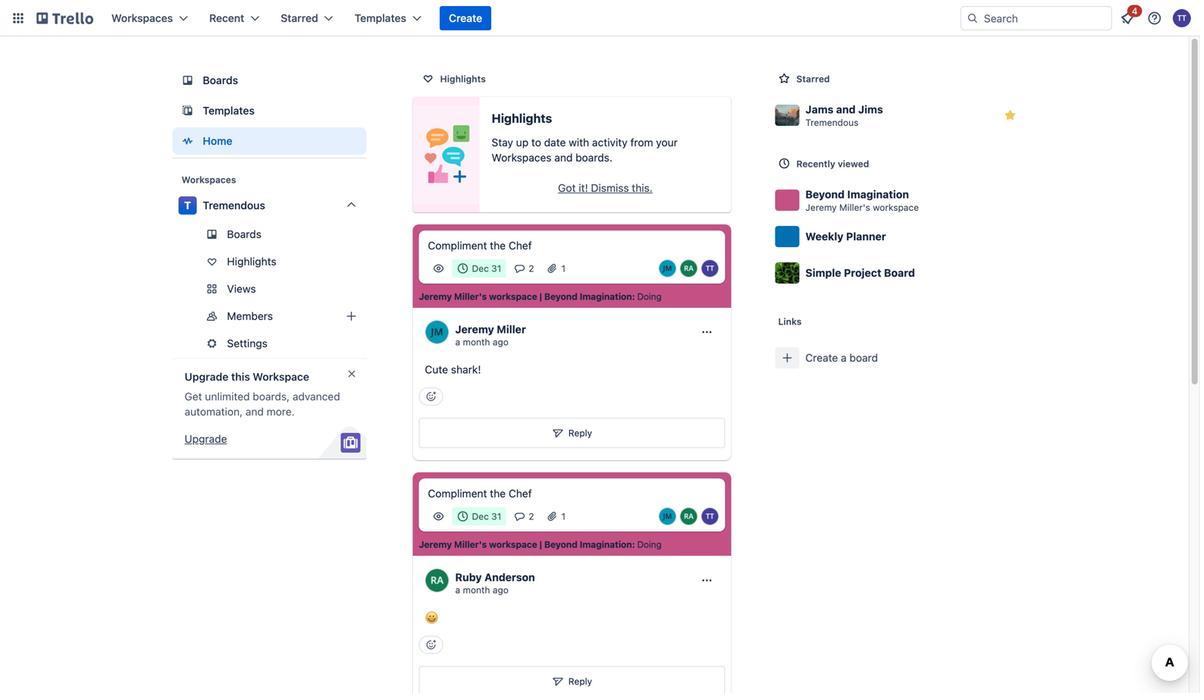 Task type: vqa. For each thing, say whether or not it's contained in the screenshot.
the rightmost in
no



Task type: describe. For each thing, give the bounding box(es) containing it.
compliment for ruby
[[428, 487, 487, 500]]

create for create
[[449, 12, 482, 24]]

a inside button
[[841, 352, 847, 364]]

members
[[227, 310, 273, 322]]

jeremy inside beyond imagination jeremy miller's workspace
[[806, 202, 837, 213]]

beyond for miller
[[544, 291, 578, 302]]

simple project board
[[806, 267, 915, 279]]

cute
[[425, 363, 448, 376]]

add image
[[342, 307, 361, 325]]

create button
[[440, 6, 492, 30]]

create for create a board
[[806, 352, 838, 364]]

workspace for miller
[[489, 291, 537, 302]]

ruby
[[455, 571, 482, 584]]

reply for miller
[[569, 428, 592, 438]]

miller
[[497, 323, 526, 335]]

1 for jeremy miller
[[562, 263, 566, 274]]

boards for templates
[[203, 74, 238, 86]]

workspace inside beyond imagination jeremy miller's workspace
[[873, 202, 919, 213]]

compliment for jeremy
[[428, 239, 487, 252]]

activity
[[592, 136, 628, 149]]

beyond inside beyond imagination jeremy miller's workspace
[[806, 188, 845, 201]]

stay
[[492, 136, 513, 149]]

open information menu image
[[1147, 11, 1163, 26]]

beyond for anderson
[[544, 539, 578, 550]]

got it! dismiss this. button
[[492, 176, 719, 200]]

dismiss
[[591, 182, 629, 194]]

workspace for anderson
[[489, 539, 537, 550]]

chef for jeremy miller
[[509, 239, 532, 252]]

imagination for anderson
[[580, 539, 632, 550]]

anderson
[[485, 571, 535, 584]]

automation,
[[185, 405, 243, 418]]

grinning image
[[425, 611, 439, 624]]

this.
[[632, 182, 653, 194]]

jeremy up 'grinning' 'image'
[[419, 539, 452, 550]]

workspaces inside stay up to date with activity from your workspaces and boards.
[[492, 151, 552, 164]]

: for ruby anderson
[[632, 539, 635, 550]]

and inside stay up to date with activity from your workspaces and boards.
[[555, 151, 573, 164]]

primary element
[[0, 0, 1201, 36]]

imagination inside beyond imagination jeremy miller's workspace
[[848, 188, 909, 201]]

boards link for highlights
[[173, 222, 367, 246]]

home image
[[179, 132, 197, 150]]

and inside jams and jims tremendous
[[836, 103, 856, 116]]

jeremy miller's workspace | beyond imagination : doing for jeremy miller
[[419, 291, 662, 302]]

2 vertical spatial workspaces
[[182, 174, 236, 185]]

templates inside dropdown button
[[355, 12, 407, 24]]

boards.
[[576, 151, 613, 164]]

template board image
[[179, 102, 197, 120]]

imagination for miller
[[580, 291, 632, 302]]

upgrade button
[[185, 432, 227, 447]]

add reaction image
[[419, 388, 443, 406]]

2 vertical spatial highlights
[[227, 255, 277, 268]]

your
[[656, 136, 678, 149]]

stay up to date with activity from your workspaces and boards.
[[492, 136, 678, 164]]

31 for miller
[[492, 263, 502, 274]]

planner
[[846, 230, 887, 243]]

| for miller
[[540, 291, 542, 302]]

upgrade for upgrade this workspace get unlimited boards, advanced automation, and more.
[[185, 370, 229, 383]]

views
[[227, 283, 256, 295]]

month for jeremy
[[463, 337, 490, 347]]

beyond imagination jeremy miller's workspace
[[806, 188, 919, 213]]

miller's for miller
[[454, 291, 487, 302]]

simple project board link
[[769, 255, 1029, 291]]

ago for miller
[[493, 337, 509, 347]]

cute shark!
[[425, 363, 481, 376]]

recent button
[[200, 6, 269, 30]]

4 notifications image
[[1119, 9, 1137, 27]]

members link
[[173, 304, 367, 328]]

ago for anderson
[[493, 585, 509, 595]]

t
[[184, 199, 191, 212]]

beyond imagination link for jeremy miller
[[544, 290, 632, 303]]

workspaces button
[[102, 6, 197, 30]]

workspace
[[253, 370, 309, 383]]

jams and jims tremendous
[[806, 103, 883, 128]]

templates inside "link"
[[203, 104, 255, 117]]

home
[[203, 135, 233, 147]]

reply button for jeremy miller
[[419, 418, 725, 448]]

miller's inside beyond imagination jeremy miller's workspace
[[840, 202, 871, 213]]

month for ruby
[[463, 585, 490, 595]]

views link
[[173, 277, 367, 301]]

project
[[844, 267, 882, 279]]

got it! dismiss this.
[[558, 182, 653, 194]]

recently
[[797, 159, 836, 169]]



Task type: locate. For each thing, give the bounding box(es) containing it.
2 reply from the top
[[569, 676, 592, 687]]

boards link up highlights link
[[173, 222, 367, 246]]

a inside the ruby anderson a month ago
[[455, 585, 460, 595]]

starred inside "dropdown button"
[[281, 12, 318, 24]]

2 compliment the chef from the top
[[428, 487, 532, 500]]

2 vertical spatial miller's
[[454, 539, 487, 550]]

2 month from the top
[[463, 585, 490, 595]]

miller's for anderson
[[454, 539, 487, 550]]

starred right recent popup button
[[281, 12, 318, 24]]

jeremy
[[806, 202, 837, 213], [419, 291, 452, 302], [455, 323, 494, 335], [419, 539, 452, 550]]

2 31 from the top
[[492, 511, 502, 522]]

upgrade inside upgrade this workspace get unlimited boards, advanced automation, and more.
[[185, 370, 229, 383]]

ago down the miller
[[493, 337, 509, 347]]

reply button
[[419, 418, 725, 448], [419, 666, 725, 693]]

0 vertical spatial imagination
[[848, 188, 909, 201]]

compliment the chef for jeremy
[[428, 239, 532, 252]]

jeremy left the miller
[[455, 323, 494, 335]]

1 vertical spatial dec 31
[[472, 511, 502, 522]]

create a board
[[806, 352, 878, 364]]

shark!
[[451, 363, 481, 376]]

a inside jeremy miller a month ago
[[455, 337, 460, 347]]

0 horizontal spatial templates
[[203, 104, 255, 117]]

chef for ruby anderson
[[509, 487, 532, 500]]

links
[[779, 316, 802, 327]]

1 vertical spatial 2
[[529, 511, 534, 522]]

jeremy up the cute
[[419, 291, 452, 302]]

up
[[516, 136, 529, 149]]

1 horizontal spatial templates
[[355, 12, 407, 24]]

1 vertical spatial imagination
[[580, 291, 632, 302]]

2 jeremy miller's workspace | beyond imagination : doing from the top
[[419, 539, 662, 550]]

1 2 from the top
[[529, 263, 534, 274]]

compliment
[[428, 239, 487, 252], [428, 487, 487, 500]]

0 vertical spatial a
[[455, 337, 460, 347]]

and inside upgrade this workspace get unlimited boards, advanced automation, and more.
[[246, 405, 264, 418]]

jeremy miller's workspace | beyond imagination : doing for ruby anderson
[[419, 539, 662, 550]]

0 horizontal spatial and
[[246, 405, 264, 418]]

jams
[[806, 103, 834, 116]]

1 vertical spatial upgrade
[[185, 433, 227, 445]]

templates
[[355, 12, 407, 24], [203, 104, 255, 117]]

0 vertical spatial reply button
[[419, 418, 725, 448]]

dec for jeremy
[[472, 263, 489, 274]]

0 vertical spatial chef
[[509, 239, 532, 252]]

boards up highlights link
[[227, 228, 262, 240]]

1 the from the top
[[490, 239, 506, 252]]

0 vertical spatial reply
[[569, 428, 592, 438]]

2 horizontal spatial and
[[836, 103, 856, 116]]

1 month from the top
[[463, 337, 490, 347]]

boards link
[[173, 67, 367, 94], [173, 222, 367, 246]]

upgrade down 'automation,'
[[185, 433, 227, 445]]

1 beyond imagination link from the top
[[544, 290, 632, 303]]

doing for miller
[[637, 291, 662, 302]]

1 reply button from the top
[[419, 418, 725, 448]]

weekly
[[806, 230, 844, 243]]

miller's up weekly planner
[[840, 202, 871, 213]]

1 vertical spatial 1
[[562, 511, 566, 522]]

add reaction image
[[419, 636, 443, 654]]

ago down anderson
[[493, 585, 509, 595]]

1 31 from the top
[[492, 263, 502, 274]]

0 horizontal spatial starred
[[281, 12, 318, 24]]

1 vertical spatial boards
[[227, 228, 262, 240]]

2 vertical spatial beyond
[[544, 539, 578, 550]]

0 vertical spatial 1
[[562, 263, 566, 274]]

0 vertical spatial beyond imagination link
[[544, 290, 632, 303]]

templates link
[[173, 97, 367, 124]]

1
[[562, 263, 566, 274], [562, 511, 566, 522]]

1 vertical spatial reply button
[[419, 666, 725, 693]]

reply button for ruby anderson
[[419, 666, 725, 693]]

recent
[[209, 12, 244, 24]]

got
[[558, 182, 576, 194]]

2 2 from the top
[[529, 511, 534, 522]]

ruby anderson a month ago
[[455, 571, 535, 595]]

2 the from the top
[[490, 487, 506, 500]]

1 vertical spatial the
[[490, 487, 506, 500]]

0 vertical spatial compliment
[[428, 239, 487, 252]]

reply
[[569, 428, 592, 438], [569, 676, 592, 687]]

miller's
[[840, 202, 871, 213], [454, 291, 487, 302], [454, 539, 487, 550]]

0 vertical spatial :
[[632, 291, 635, 302]]

advanced
[[293, 390, 340, 403]]

2 1 from the top
[[562, 511, 566, 522]]

0 vertical spatial 2
[[529, 263, 534, 274]]

to
[[532, 136, 541, 149]]

31
[[492, 263, 502, 274], [492, 511, 502, 522]]

doing for anderson
[[637, 539, 662, 550]]

2 horizontal spatial workspaces
[[492, 151, 552, 164]]

the for anderson
[[490, 487, 506, 500]]

0 horizontal spatial workspaces
[[111, 12, 173, 24]]

simple
[[806, 267, 842, 279]]

1 vertical spatial create
[[806, 352, 838, 364]]

0 vertical spatial workspace
[[873, 202, 919, 213]]

1 horizontal spatial starred
[[797, 74, 830, 84]]

workspace up the miller
[[489, 291, 537, 302]]

2 compliment from the top
[[428, 487, 487, 500]]

0 vertical spatial templates
[[355, 12, 407, 24]]

1 vertical spatial workspaces
[[492, 151, 552, 164]]

1 horizontal spatial workspaces
[[182, 174, 236, 185]]

and left jims at right
[[836, 103, 856, 116]]

1 1 from the top
[[562, 263, 566, 274]]

0 vertical spatial beyond
[[806, 188, 845, 201]]

recently viewed
[[797, 159, 870, 169]]

2 dec from the top
[[472, 511, 489, 522]]

boards right board icon
[[203, 74, 238, 86]]

1 vertical spatial boards link
[[173, 222, 367, 246]]

miller's up jeremy miller a month ago
[[454, 291, 487, 302]]

it!
[[579, 182, 588, 194]]

2 for jeremy miller
[[529, 263, 534, 274]]

workspace up weekly planner link
[[873, 202, 919, 213]]

jeremy miller's workspace | beyond imagination : doing up anderson
[[419, 539, 662, 550]]

1 horizontal spatial and
[[555, 151, 573, 164]]

beyond imagination link
[[544, 290, 632, 303], [544, 539, 632, 551]]

0 vertical spatial boards link
[[173, 67, 367, 94]]

month
[[463, 337, 490, 347], [463, 585, 490, 595]]

jeremy miller's workspace | beyond imagination : doing up the miller
[[419, 291, 662, 302]]

workspace
[[873, 202, 919, 213], [489, 291, 537, 302], [489, 539, 537, 550]]

more.
[[267, 405, 295, 418]]

1 vertical spatial tremendous
[[203, 199, 265, 212]]

1 compliment from the top
[[428, 239, 487, 252]]

1 vertical spatial compliment the chef
[[428, 487, 532, 500]]

1 vertical spatial jeremy miller's workspace | beyond imagination : doing
[[419, 539, 662, 550]]

jeremy inside jeremy miller a month ago
[[455, 323, 494, 335]]

2 | from the top
[[540, 539, 542, 550]]

a up cute shark!
[[455, 337, 460, 347]]

the for miller
[[490, 239, 506, 252]]

starred button
[[272, 6, 343, 30]]

0 vertical spatial tremendous
[[806, 117, 859, 128]]

0 vertical spatial 31
[[492, 263, 502, 274]]

:
[[632, 291, 635, 302], [632, 539, 635, 550]]

upgrade
[[185, 370, 229, 383], [185, 433, 227, 445]]

from
[[631, 136, 653, 149]]

dec 31
[[472, 263, 502, 274], [472, 511, 502, 522]]

1 vertical spatial starred
[[797, 74, 830, 84]]

0 vertical spatial dec
[[472, 263, 489, 274]]

month up shark!
[[463, 337, 490, 347]]

create
[[449, 12, 482, 24], [806, 352, 838, 364]]

0 vertical spatial upgrade
[[185, 370, 229, 383]]

1 vertical spatial and
[[555, 151, 573, 164]]

board
[[884, 267, 915, 279]]

2 ago from the top
[[493, 585, 509, 595]]

2 vertical spatial and
[[246, 405, 264, 418]]

tremendous right t
[[203, 199, 265, 212]]

2 vertical spatial a
[[455, 585, 460, 595]]

tremendous
[[806, 117, 859, 128], [203, 199, 265, 212]]

home link
[[173, 127, 367, 155]]

31 up anderson
[[492, 511, 502, 522]]

click to unstar jams and jims. it will be removed from your starred list. image
[[1003, 108, 1018, 123]]

compliment the chef
[[428, 239, 532, 252], [428, 487, 532, 500]]

terry turtle (terryturtle) image
[[1173, 9, 1191, 27]]

tremendous down the 'jams'
[[806, 117, 859, 128]]

0 horizontal spatial tremendous
[[203, 199, 265, 212]]

Search field
[[979, 7, 1112, 30]]

0 vertical spatial miller's
[[840, 202, 871, 213]]

a left board
[[841, 352, 847, 364]]

2
[[529, 263, 534, 274], [529, 511, 534, 522]]

2 doing from the top
[[637, 539, 662, 550]]

month inside jeremy miller a month ago
[[463, 337, 490, 347]]

doing
[[637, 291, 662, 302], [637, 539, 662, 550]]

dec 31 for ruby
[[472, 511, 502, 522]]

ago
[[493, 337, 509, 347], [493, 585, 509, 595]]

board image
[[179, 71, 197, 89]]

highlights up views
[[227, 255, 277, 268]]

jeremy up the weekly
[[806, 202, 837, 213]]

2 for ruby anderson
[[529, 511, 534, 522]]

: for jeremy miller
[[632, 291, 635, 302]]

1 vertical spatial dec
[[472, 511, 489, 522]]

month inside the ruby anderson a month ago
[[463, 585, 490, 595]]

imagination
[[848, 188, 909, 201], [580, 291, 632, 302], [580, 539, 632, 550]]

chef
[[509, 239, 532, 252], [509, 487, 532, 500]]

upgrade this workspace get unlimited boards, advanced automation, and more.
[[185, 370, 340, 418]]

upgrade up get
[[185, 370, 229, 383]]

templates button
[[346, 6, 431, 30]]

settings
[[227, 337, 268, 350]]

0 vertical spatial month
[[463, 337, 490, 347]]

beyond imagination link for ruby anderson
[[544, 539, 632, 551]]

1 vertical spatial |
[[540, 539, 542, 550]]

back to home image
[[36, 6, 93, 30]]

highlights down create button
[[440, 74, 486, 84]]

0 horizontal spatial highlights
[[227, 255, 277, 268]]

dec 31 for jeremy
[[472, 263, 502, 274]]

1 vertical spatial doing
[[637, 539, 662, 550]]

0 vertical spatial starred
[[281, 12, 318, 24]]

workspace up anderson
[[489, 539, 537, 550]]

1 vertical spatial month
[[463, 585, 490, 595]]

0 vertical spatial highlights
[[440, 74, 486, 84]]

1 boards link from the top
[[173, 67, 367, 94]]

1 dec 31 from the top
[[472, 263, 502, 274]]

ago inside jeremy miller a month ago
[[493, 337, 509, 347]]

search image
[[967, 12, 979, 24]]

boards link for templates
[[173, 67, 367, 94]]

boards link up templates "link"
[[173, 67, 367, 94]]

1 vertical spatial templates
[[203, 104, 255, 117]]

2 boards link from the top
[[173, 222, 367, 246]]

0 vertical spatial and
[[836, 103, 856, 116]]

0 vertical spatial jeremy miller's workspace | beyond imagination : doing
[[419, 291, 662, 302]]

|
[[540, 291, 542, 302], [540, 539, 542, 550]]

1 horizontal spatial highlights
[[440, 74, 486, 84]]

2 horizontal spatial highlights
[[492, 111, 552, 126]]

1 reply from the top
[[569, 428, 592, 438]]

a for ruby anderson
[[455, 585, 460, 595]]

tremendous inside jams and jims tremendous
[[806, 117, 859, 128]]

weekly planner
[[806, 230, 887, 243]]

templates right starred "dropdown button"
[[355, 12, 407, 24]]

miller's up the ruby at the bottom
[[454, 539, 487, 550]]

31 for anderson
[[492, 511, 502, 522]]

1 ago from the top
[[493, 337, 509, 347]]

dec 31 up the ruby at the bottom
[[472, 511, 502, 522]]

highlights up up
[[492, 111, 552, 126]]

0 vertical spatial boards
[[203, 74, 238, 86]]

1 chef from the top
[[509, 239, 532, 252]]

1 vertical spatial reply
[[569, 676, 592, 687]]

1 vertical spatial miller's
[[454, 291, 487, 302]]

0 vertical spatial compliment the chef
[[428, 239, 532, 252]]

1 vertical spatial beyond imagination link
[[544, 539, 632, 551]]

1 for ruby anderson
[[562, 511, 566, 522]]

2 : from the top
[[632, 539, 635, 550]]

boards,
[[253, 390, 290, 403]]

jims
[[859, 103, 883, 116]]

settings link
[[173, 331, 367, 356]]

1 upgrade from the top
[[185, 370, 229, 383]]

upgrade for upgrade
[[185, 433, 227, 445]]

0 vertical spatial workspaces
[[111, 12, 173, 24]]

ago inside the ruby anderson a month ago
[[493, 585, 509, 595]]

2 upgrade from the top
[[185, 433, 227, 445]]

create a board button
[[769, 340, 1029, 376]]

1 compliment the chef from the top
[[428, 239, 532, 252]]

1 vertical spatial workspace
[[489, 291, 537, 302]]

dec
[[472, 263, 489, 274], [472, 511, 489, 522]]

month down the ruby at the bottom
[[463, 585, 490, 595]]

1 vertical spatial highlights
[[492, 111, 552, 126]]

date
[[544, 136, 566, 149]]

get
[[185, 390, 202, 403]]

and
[[836, 103, 856, 116], [555, 151, 573, 164], [246, 405, 264, 418]]

0 vertical spatial the
[[490, 239, 506, 252]]

0 vertical spatial ago
[[493, 337, 509, 347]]

1 vertical spatial beyond
[[544, 291, 578, 302]]

highlights
[[440, 74, 486, 84], [492, 111, 552, 126], [227, 255, 277, 268]]

1 dec from the top
[[472, 263, 489, 274]]

1 vertical spatial compliment
[[428, 487, 487, 500]]

2 chef from the top
[[509, 487, 532, 500]]

boards for highlights
[[227, 228, 262, 240]]

this
[[231, 370, 250, 383]]

2 vertical spatial workspace
[[489, 539, 537, 550]]

1 | from the top
[[540, 291, 542, 302]]

1 horizontal spatial tremendous
[[806, 117, 859, 128]]

the
[[490, 239, 506, 252], [490, 487, 506, 500]]

jeremy miller a month ago
[[455, 323, 526, 347]]

dec 31 up the miller
[[472, 263, 502, 274]]

templates up "home"
[[203, 104, 255, 117]]

1 doing from the top
[[637, 291, 662, 302]]

1 vertical spatial :
[[632, 539, 635, 550]]

2 dec 31 from the top
[[472, 511, 502, 522]]

with
[[569, 136, 589, 149]]

1 horizontal spatial create
[[806, 352, 838, 364]]

beyond
[[806, 188, 845, 201], [544, 291, 578, 302], [544, 539, 578, 550]]

1 : from the top
[[632, 291, 635, 302]]

boards
[[203, 74, 238, 86], [227, 228, 262, 240]]

0 horizontal spatial create
[[449, 12, 482, 24]]

starred
[[281, 12, 318, 24], [797, 74, 830, 84]]

and down "date"
[[555, 151, 573, 164]]

create inside primary element
[[449, 12, 482, 24]]

and down boards,
[[246, 405, 264, 418]]

compliment the chef for ruby
[[428, 487, 532, 500]]

a
[[455, 337, 460, 347], [841, 352, 847, 364], [455, 585, 460, 595]]

| for anderson
[[540, 539, 542, 550]]

1 vertical spatial chef
[[509, 487, 532, 500]]

reply for anderson
[[569, 676, 592, 687]]

0 vertical spatial |
[[540, 291, 542, 302]]

1 vertical spatial ago
[[493, 585, 509, 595]]

2 vertical spatial imagination
[[580, 539, 632, 550]]

dec up jeremy miller a month ago
[[472, 263, 489, 274]]

dec up the ruby at the bottom
[[472, 511, 489, 522]]

0 vertical spatial doing
[[637, 291, 662, 302]]

1 vertical spatial a
[[841, 352, 847, 364]]

weekly planner link
[[769, 218, 1029, 255]]

board
[[850, 352, 878, 364]]

viewed
[[838, 159, 870, 169]]

2 beyond imagination link from the top
[[544, 539, 632, 551]]

a down the ruby at the bottom
[[455, 585, 460, 595]]

0 vertical spatial create
[[449, 12, 482, 24]]

0 vertical spatial dec 31
[[472, 263, 502, 274]]

a for jeremy miller
[[455, 337, 460, 347]]

31 up the miller
[[492, 263, 502, 274]]

2 reply button from the top
[[419, 666, 725, 693]]

1 jeremy miller's workspace | beyond imagination : doing from the top
[[419, 291, 662, 302]]

starred up the 'jams'
[[797, 74, 830, 84]]

highlights link
[[173, 250, 367, 274]]

jeremy miller's workspace | beyond imagination : doing
[[419, 291, 662, 302], [419, 539, 662, 550]]

workspaces inside dropdown button
[[111, 12, 173, 24]]

unlimited
[[205, 390, 250, 403]]

1 vertical spatial 31
[[492, 511, 502, 522]]

dec for ruby
[[472, 511, 489, 522]]



